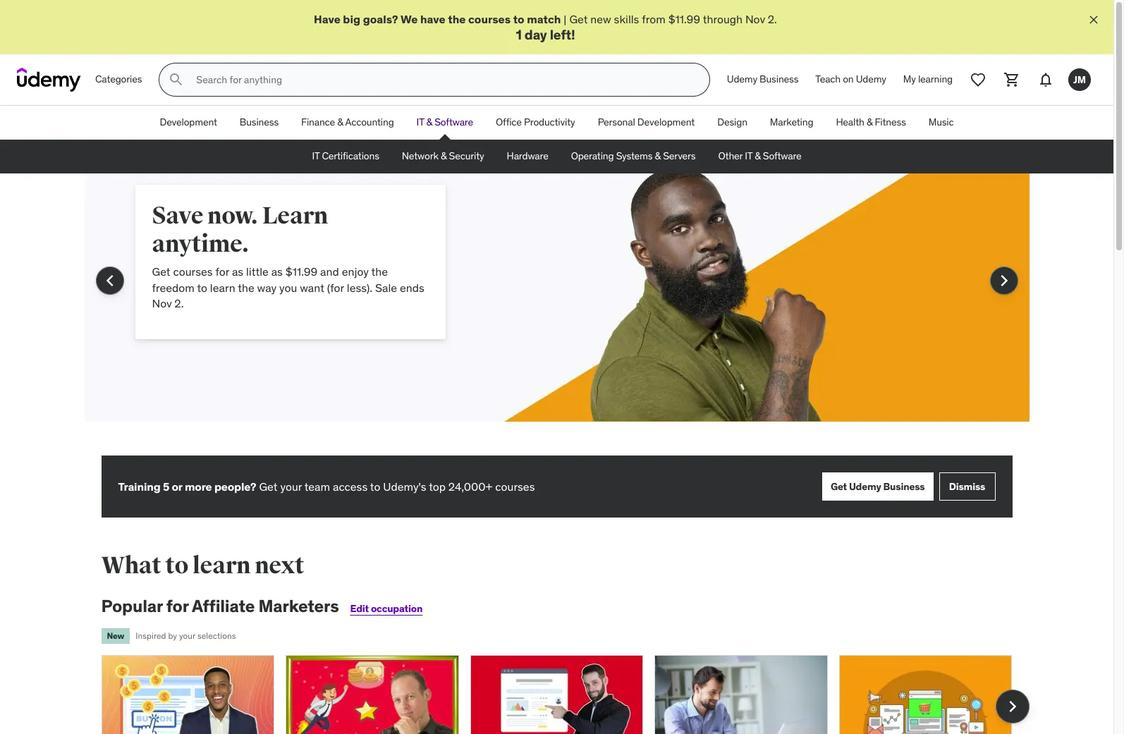 Task type: vqa. For each thing, say whether or not it's contained in the screenshot.
bottom (1)
no



Task type: locate. For each thing, give the bounding box(es) containing it.
0 horizontal spatial the
[[238, 280, 255, 295]]

$11.99 inside save now. learn anytime. get courses for as little as $11.99 and enjoy the freedom to learn the way you want (for less). sale ends nov 2.
[[286, 265, 318, 279]]

office productivity link
[[485, 106, 587, 140]]

0 horizontal spatial it
[[312, 150, 320, 163]]

other it & software link
[[707, 140, 813, 174]]

$11.99 inside have big goals? we have the courses to match | get new skills from $11.99 through nov 2. 1 day left!
[[669, 12, 701, 26]]

your right by
[[179, 631, 195, 641]]

office
[[496, 116, 522, 129]]

0 horizontal spatial nov
[[152, 296, 172, 310]]

sale
[[375, 280, 397, 295]]

music
[[929, 116, 954, 129]]

the
[[448, 12, 466, 26], [371, 265, 388, 279], [238, 280, 255, 295]]

1 vertical spatial the
[[371, 265, 388, 279]]

way
[[257, 280, 277, 295]]

1 horizontal spatial $11.99
[[669, 12, 701, 26]]

edit occupation button
[[350, 603, 423, 615]]

wishlist image
[[970, 71, 987, 88]]

0 horizontal spatial 2.
[[174, 296, 184, 310]]

nov inside have big goals? we have the courses to match | get new skills from $11.99 through nov 2. 1 day left!
[[746, 12, 765, 26]]

notifications image
[[1038, 71, 1055, 88]]

0 vertical spatial courses
[[468, 12, 511, 26]]

learn left way
[[210, 280, 235, 295]]

accounting
[[345, 116, 394, 129]]

my
[[904, 73, 916, 86]]

design link
[[706, 106, 759, 140]]

training 5 or more people? get your team access to udemy's top 24,000+ courses
[[118, 480, 535, 494]]

as left little
[[232, 265, 243, 279]]

as
[[232, 265, 243, 279], [271, 265, 283, 279]]

1 vertical spatial nov
[[152, 296, 172, 310]]

what to learn next
[[101, 551, 304, 581]]

2. down freedom
[[174, 296, 184, 310]]

1
[[516, 26, 522, 43]]

the right the have
[[448, 12, 466, 26]]

business left dismiss
[[884, 480, 925, 493]]

$11.99 right "from"
[[669, 12, 701, 26]]

the up "sale"
[[371, 265, 388, 279]]

left!
[[550, 26, 575, 43]]

0 vertical spatial $11.99
[[669, 12, 701, 26]]

enjoy
[[342, 265, 369, 279]]

security
[[449, 150, 484, 163]]

your left 'team'
[[280, 480, 302, 494]]

0 vertical spatial business
[[760, 73, 799, 86]]

learn
[[262, 201, 328, 231]]

selections
[[197, 631, 236, 641]]

for up by
[[166, 596, 189, 617]]

have big goals? we have the courses to match | get new skills from $11.99 through nov 2. 1 day left!
[[314, 12, 777, 43]]

nov down freedom
[[152, 296, 172, 310]]

you
[[279, 280, 297, 295]]

teach on udemy link
[[807, 63, 895, 97]]

& for security
[[441, 150, 447, 163]]

courses inside save now. learn anytime. get courses for as little as $11.99 and enjoy the freedom to learn the way you want (for less). sale ends nov 2.
[[173, 265, 213, 279]]

2 horizontal spatial the
[[448, 12, 466, 26]]

shopping cart with 0 items image
[[1004, 71, 1021, 88]]

business left finance
[[240, 116, 279, 129]]

development up the servers
[[638, 116, 695, 129]]

1 horizontal spatial it
[[417, 116, 424, 129]]

it & software
[[417, 116, 473, 129]]

top
[[429, 480, 446, 494]]

categories button
[[87, 63, 151, 97]]

1 horizontal spatial your
[[280, 480, 302, 494]]

personal
[[598, 116, 635, 129]]

&
[[337, 116, 343, 129], [427, 116, 432, 129], [867, 116, 873, 129], [441, 150, 447, 163], [655, 150, 661, 163], [755, 150, 761, 163]]

development down submit search icon at left
[[160, 116, 217, 129]]

courses right 24,000+
[[495, 480, 535, 494]]

to inside have big goals? we have the courses to match | get new skills from $11.99 through nov 2. 1 day left!
[[513, 12, 525, 26]]

as up way
[[271, 265, 283, 279]]

to right freedom
[[197, 280, 207, 295]]

edit occupation
[[350, 603, 423, 615]]

submit search image
[[168, 71, 185, 88]]

2. inside have big goals? we have the courses to match | get new skills from $11.99 through nov 2. 1 day left!
[[768, 12, 777, 26]]

health & fitness link
[[825, 106, 918, 140]]

teach on udemy
[[816, 73, 887, 86]]

network & security link
[[391, 140, 496, 174]]

it down finance
[[312, 150, 320, 163]]

0 vertical spatial the
[[448, 12, 466, 26]]

learn
[[210, 280, 235, 295], [192, 551, 251, 581]]

1 vertical spatial courses
[[173, 265, 213, 279]]

2. right through
[[768, 12, 777, 26]]

the down little
[[238, 280, 255, 295]]

nov right through
[[746, 12, 765, 26]]

development
[[160, 116, 217, 129], [638, 116, 695, 129]]

0 horizontal spatial as
[[232, 265, 243, 279]]

jm link
[[1063, 63, 1097, 97]]

software down marketing link
[[763, 150, 802, 163]]

0 vertical spatial carousel element
[[84, 140, 1030, 456]]

0 vertical spatial nov
[[746, 12, 765, 26]]

2 as from the left
[[271, 265, 283, 279]]

1 horizontal spatial as
[[271, 265, 283, 279]]

through
[[703, 12, 743, 26]]

learn up popular for affiliate marketers
[[192, 551, 251, 581]]

network
[[402, 150, 439, 163]]

it up network
[[417, 116, 424, 129]]

freedom
[[152, 280, 195, 295]]

ends
[[400, 280, 425, 295]]

udemy business
[[727, 73, 799, 86]]

get inside save now. learn anytime. get courses for as little as $11.99 and enjoy the freedom to learn the way you want (for less). sale ends nov 2.
[[152, 265, 170, 279]]

2. inside save now. learn anytime. get courses for as little as $11.99 and enjoy the freedom to learn the way you want (for less). sale ends nov 2.
[[174, 296, 184, 310]]

edit
[[350, 603, 369, 615]]

get inside have big goals? we have the courses to match | get new skills from $11.99 through nov 2. 1 day left!
[[570, 12, 588, 26]]

to up 1
[[513, 12, 525, 26]]

& right finance
[[337, 116, 343, 129]]

0 horizontal spatial business
[[240, 116, 279, 129]]

it right other
[[745, 150, 753, 163]]

0 vertical spatial next image
[[993, 270, 1016, 292]]

0 vertical spatial software
[[435, 116, 473, 129]]

business
[[760, 73, 799, 86], [240, 116, 279, 129], [884, 480, 925, 493]]

2.
[[768, 12, 777, 26], [174, 296, 184, 310]]

design
[[718, 116, 748, 129]]

courses
[[468, 12, 511, 26], [173, 265, 213, 279], [495, 480, 535, 494]]

carousel element
[[84, 140, 1030, 456], [101, 656, 1030, 734]]

0 vertical spatial learn
[[210, 280, 235, 295]]

0 horizontal spatial software
[[435, 116, 473, 129]]

next image
[[993, 270, 1016, 292], [1001, 695, 1024, 718]]

and
[[320, 265, 339, 279]]

finance & accounting
[[301, 116, 394, 129]]

operating systems & servers link
[[560, 140, 707, 174]]

1 horizontal spatial 2.
[[768, 12, 777, 26]]

my learning
[[904, 73, 953, 86]]

& for software
[[427, 116, 432, 129]]

0 horizontal spatial for
[[166, 596, 189, 617]]

music link
[[918, 106, 965, 140]]

0 vertical spatial for
[[215, 265, 229, 279]]

& right health
[[867, 116, 873, 129]]

1 vertical spatial for
[[166, 596, 189, 617]]

1 horizontal spatial software
[[763, 150, 802, 163]]

& left security
[[441, 150, 447, 163]]

courses left match
[[468, 12, 511, 26]]

0 horizontal spatial development
[[160, 116, 217, 129]]

software up network & security
[[435, 116, 473, 129]]

1 horizontal spatial nov
[[746, 12, 765, 26]]

1 vertical spatial business
[[240, 116, 279, 129]]

to inside save now. learn anytime. get courses for as little as $11.99 and enjoy the freedom to learn the way you want (for less). sale ends nov 2.
[[197, 280, 207, 295]]

1 vertical spatial $11.99
[[286, 265, 318, 279]]

teach
[[816, 73, 841, 86]]

training
[[118, 480, 161, 494]]

for left little
[[215, 265, 229, 279]]

2 vertical spatial business
[[884, 480, 925, 493]]

it certifications link
[[301, 140, 391, 174]]

courses up freedom
[[173, 265, 213, 279]]

match
[[527, 12, 561, 26]]

team
[[305, 480, 330, 494]]

dismiss button
[[939, 473, 996, 501]]

it
[[417, 116, 424, 129], [312, 150, 320, 163], [745, 150, 753, 163]]

1 vertical spatial 2.
[[174, 296, 184, 310]]

0 horizontal spatial $11.99
[[286, 265, 318, 279]]

udemy's
[[383, 480, 427, 494]]

next
[[255, 551, 304, 581]]

0 horizontal spatial your
[[179, 631, 195, 641]]

1 horizontal spatial development
[[638, 116, 695, 129]]

personal development link
[[587, 106, 706, 140]]

$11.99 up "want"
[[286, 265, 318, 279]]

to
[[513, 12, 525, 26], [197, 280, 207, 295], [370, 480, 380, 494], [165, 551, 188, 581]]

business up marketing
[[760, 73, 799, 86]]

& up network
[[427, 116, 432, 129]]

$11.99
[[669, 12, 701, 26], [286, 265, 318, 279]]

1 horizontal spatial for
[[215, 265, 229, 279]]

software
[[435, 116, 473, 129], [763, 150, 802, 163]]

nov
[[746, 12, 765, 26], [152, 296, 172, 310]]

0 vertical spatial 2.
[[768, 12, 777, 26]]

for
[[215, 265, 229, 279], [166, 596, 189, 617]]

1 vertical spatial software
[[763, 150, 802, 163]]

1 development from the left
[[160, 116, 217, 129]]

carousel element containing save now. learn anytime.
[[84, 140, 1030, 456]]

0 vertical spatial your
[[280, 480, 302, 494]]



Task type: describe. For each thing, give the bounding box(es) containing it.
marketing link
[[759, 106, 825, 140]]

1 as from the left
[[232, 265, 243, 279]]

it & software link
[[405, 106, 485, 140]]

want
[[300, 280, 324, 295]]

office productivity
[[496, 116, 575, 129]]

access
[[333, 480, 368, 494]]

marketers
[[259, 596, 339, 617]]

udemy business link
[[719, 63, 807, 97]]

what
[[101, 551, 161, 581]]

people?
[[214, 480, 256, 494]]

have
[[420, 12, 446, 26]]

now.
[[207, 201, 258, 231]]

learning
[[918, 73, 953, 86]]

2 vertical spatial the
[[238, 280, 255, 295]]

to right the access
[[370, 480, 380, 494]]

occupation
[[371, 603, 423, 615]]

courses inside have big goals? we have the courses to match | get new skills from $11.99 through nov 2. 1 day left!
[[468, 12, 511, 26]]

network & security
[[402, 150, 484, 163]]

1 vertical spatial carousel element
[[101, 656, 1030, 734]]

productivity
[[524, 116, 575, 129]]

development link
[[148, 106, 228, 140]]

health
[[836, 116, 865, 129]]

1 horizontal spatial business
[[760, 73, 799, 86]]

2 horizontal spatial business
[[884, 480, 925, 493]]

1 horizontal spatial the
[[371, 265, 388, 279]]

& right other
[[755, 150, 761, 163]]

personal development
[[598, 116, 695, 129]]

dismiss
[[949, 480, 986, 493]]

big
[[343, 12, 361, 26]]

it for it certifications
[[312, 150, 320, 163]]

(for
[[327, 280, 344, 295]]

skills
[[614, 12, 639, 26]]

learn inside save now. learn anytime. get courses for as little as $11.99 and enjoy the freedom to learn the way you want (for less). sale ends nov 2.
[[210, 280, 235, 295]]

finance & accounting link
[[290, 106, 405, 140]]

from
[[642, 12, 666, 26]]

1 vertical spatial your
[[179, 631, 195, 641]]

|
[[564, 12, 567, 26]]

& left the servers
[[655, 150, 661, 163]]

by
[[168, 631, 177, 641]]

get udemy business
[[831, 480, 925, 493]]

1 vertical spatial next image
[[1001, 695, 1024, 718]]

popular
[[101, 596, 163, 617]]

categories
[[95, 73, 142, 86]]

we
[[401, 12, 418, 26]]

more
[[185, 480, 212, 494]]

fitness
[[875, 116, 906, 129]]

finance
[[301, 116, 335, 129]]

to right what
[[165, 551, 188, 581]]

5
[[163, 480, 169, 494]]

new
[[107, 631, 124, 641]]

servers
[[663, 150, 696, 163]]

inspired
[[136, 631, 166, 641]]

on
[[843, 73, 854, 86]]

operating systems & servers
[[571, 150, 696, 163]]

Search for anything text field
[[194, 68, 693, 92]]

or
[[172, 480, 182, 494]]

udemy image
[[17, 68, 81, 92]]

& for accounting
[[337, 116, 343, 129]]

2 horizontal spatial it
[[745, 150, 753, 163]]

affiliate
[[192, 596, 255, 617]]

business link
[[228, 106, 290, 140]]

inspired by your selections
[[136, 631, 236, 641]]

it certifications
[[312, 150, 379, 163]]

popular for affiliate marketers
[[101, 596, 339, 617]]

my learning link
[[895, 63, 962, 97]]

hardware link
[[496, 140, 560, 174]]

close image
[[1087, 13, 1101, 27]]

2 vertical spatial courses
[[495, 480, 535, 494]]

other
[[719, 150, 743, 163]]

previous image
[[98, 270, 121, 292]]

1 vertical spatial learn
[[192, 551, 251, 581]]

systems
[[616, 150, 653, 163]]

save
[[152, 201, 203, 231]]

marketing
[[770, 116, 814, 129]]

hardware
[[507, 150, 549, 163]]

the inside have big goals? we have the courses to match | get new skills from $11.99 through nov 2. 1 day left!
[[448, 12, 466, 26]]

& for fitness
[[867, 116, 873, 129]]

certifications
[[322, 150, 379, 163]]

little
[[246, 265, 269, 279]]

jm
[[1074, 73, 1086, 86]]

have
[[314, 12, 341, 26]]

operating
[[571, 150, 614, 163]]

get udemy business link
[[823, 473, 934, 501]]

anytime.
[[152, 229, 249, 259]]

it for it & software
[[417, 116, 424, 129]]

less).
[[347, 280, 373, 295]]

2 development from the left
[[638, 116, 695, 129]]

day
[[525, 26, 547, 43]]

nov inside save now. learn anytime. get courses for as little as $11.99 and enjoy the freedom to learn the way you want (for less). sale ends nov 2.
[[152, 296, 172, 310]]

save now. learn anytime. get courses for as little as $11.99 and enjoy the freedom to learn the way you want (for less). sale ends nov 2.
[[152, 201, 425, 310]]

new
[[591, 12, 611, 26]]

for inside save now. learn anytime. get courses for as little as $11.99 and enjoy the freedom to learn the way you want (for less). sale ends nov 2.
[[215, 265, 229, 279]]



